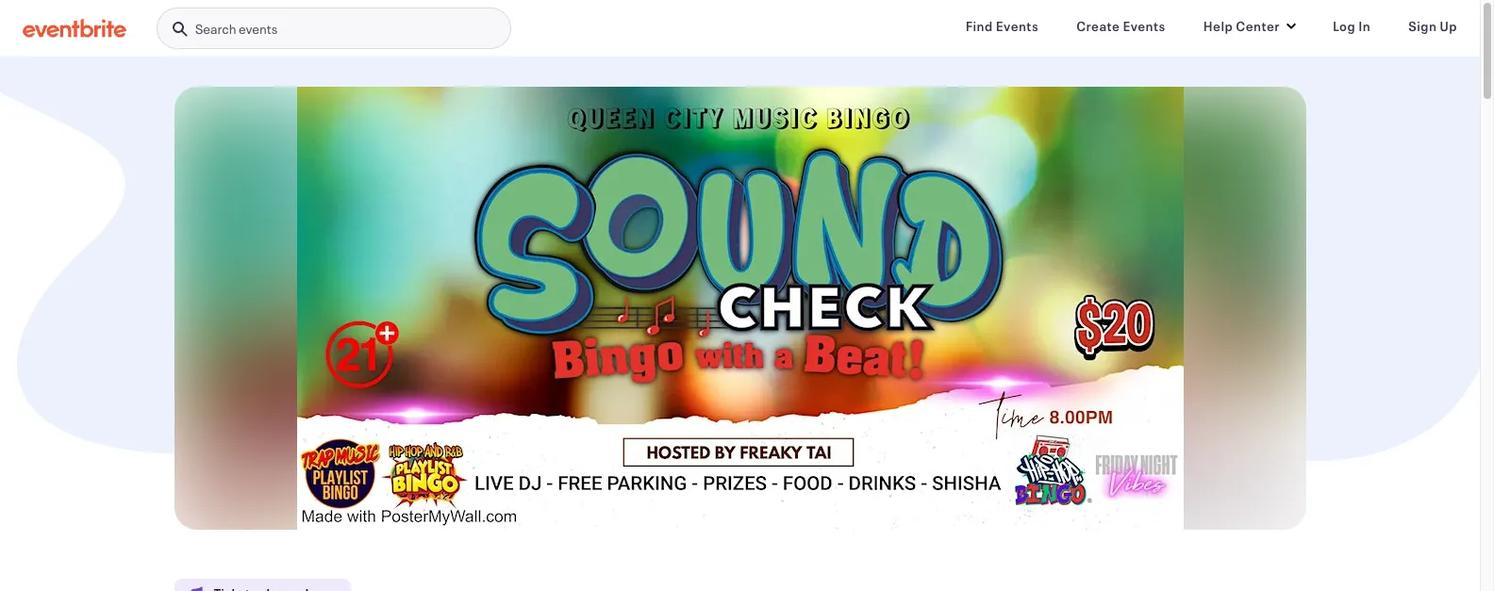 Task type: locate. For each thing, give the bounding box(es) containing it.
1 horizontal spatial events
[[1124, 17, 1166, 35]]

events for find events
[[997, 17, 1039, 35]]

help
[[1204, 17, 1234, 35]]

events right create
[[1124, 17, 1166, 35]]

log
[[1334, 17, 1356, 35]]

1 events from the left
[[997, 17, 1039, 35]]

center
[[1237, 17, 1281, 35]]

events right "find"
[[997, 17, 1039, 35]]

find events
[[966, 17, 1039, 35]]

events
[[997, 17, 1039, 35], [1124, 17, 1166, 35]]

search events button
[[157, 8, 512, 50]]

search events
[[195, 20, 278, 38]]

find
[[966, 17, 994, 35]]

0 horizontal spatial events
[[997, 17, 1039, 35]]

article
[[0, 57, 1481, 592]]

2 events from the left
[[1124, 17, 1166, 35]]

sign up link
[[1394, 8, 1473, 45]]



Task type: describe. For each thing, give the bounding box(es) containing it.
in
[[1359, 17, 1372, 35]]

queen city music bingo image
[[297, 87, 1184, 530]]

create events link
[[1062, 8, 1181, 45]]

create
[[1077, 17, 1121, 35]]

create events
[[1077, 17, 1166, 35]]

log in link
[[1318, 8, 1387, 45]]

help center
[[1204, 17, 1281, 35]]

sign up
[[1409, 17, 1458, 35]]

sign
[[1409, 17, 1438, 35]]

events for create events
[[1124, 17, 1166, 35]]

search
[[195, 20, 236, 38]]

up
[[1441, 17, 1458, 35]]

eventbrite image
[[23, 19, 126, 38]]

find events link
[[951, 8, 1054, 45]]

log in
[[1334, 17, 1372, 35]]

events
[[239, 20, 278, 38]]



Task type: vqa. For each thing, say whether or not it's contained in the screenshot.
FOLLOW within the "Follow your favorites"
no



